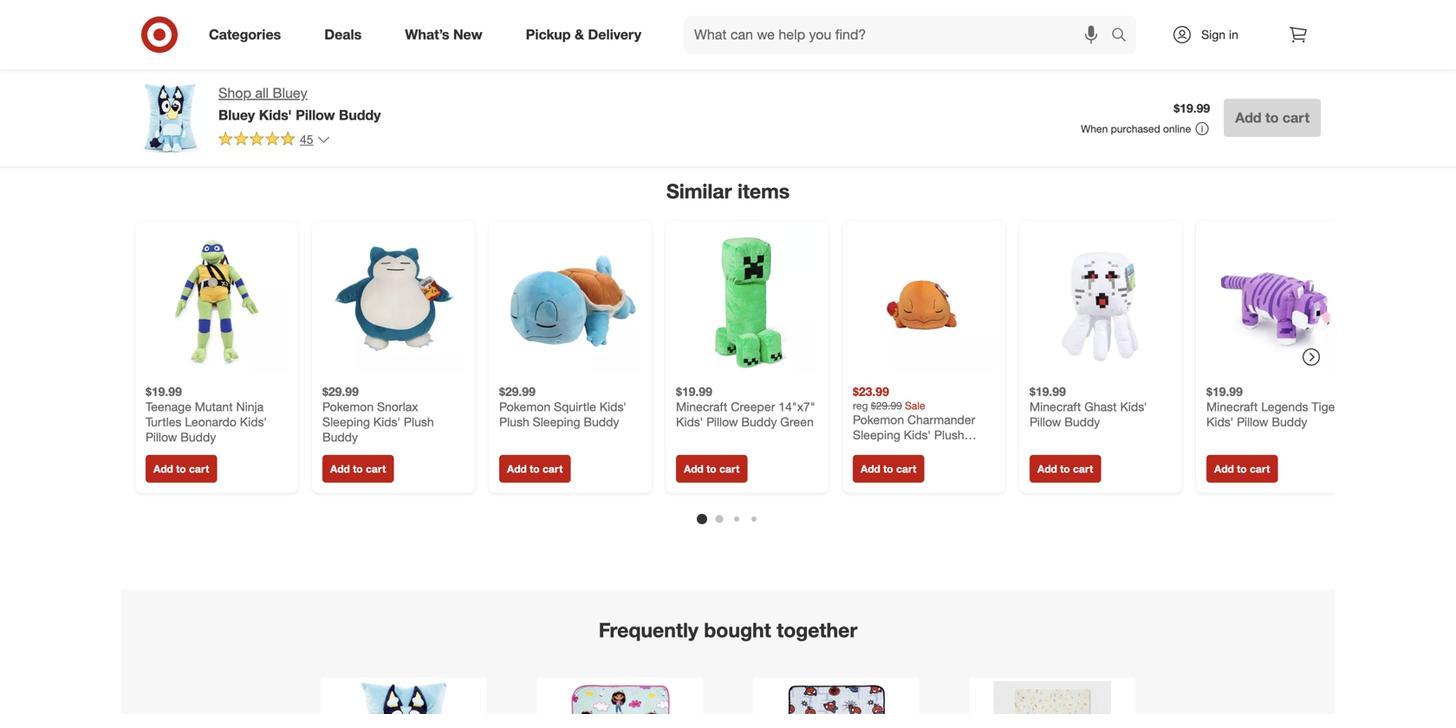 Task type: describe. For each thing, give the bounding box(es) containing it.
add for $19.99 minecraft creeper 14"x7" kids' pillow buddy green
[[684, 463, 704, 476]]

add for $19.99 minecraft legends tiger kids' pillow buddy
[[1215, 463, 1235, 476]]

teenage
[[146, 399, 192, 415]]

in
[[1229, 27, 1239, 42]]

$29.99 pokemon snorlax sleeping kids' plush buddy
[[323, 384, 434, 445]]

pillow inside the $19.99 teenage mutant ninja turtles leonardo kids' pillow buddy
[[146, 430, 177, 445]]

cart for $19.99 minecraft legends tiger kids' pillow buddy
[[1250, 463, 1271, 476]]

similar
[[667, 179, 732, 203]]

cart for $23.99 reg $29.99 sale pokemon charmander sleeping kids' plush buddy
[[897, 463, 917, 476]]

pokemon snorlax sleeping kids' plush buddy image
[[323, 232, 465, 374]]

together
[[777, 618, 858, 643]]

buddy inside the $19.99 teenage mutant ninja turtles leonardo kids' pillow buddy
[[181, 430, 216, 445]]

frequently
[[599, 618, 699, 643]]

creeper
[[731, 399, 775, 415]]

kids' inside $19.99 minecraft creeper 14"x7" kids' pillow buddy green
[[676, 415, 703, 430]]

45 link
[[219, 131, 331, 151]]

What can we help you find? suggestions appear below search field
[[684, 16, 1116, 54]]

add to cart button for $29.99 pokemon squirtle kids' plush sleeping buddy
[[499, 455, 571, 483]]

sign
[[1202, 27, 1226, 42]]

minecraft for minecraft legends tiger kids' pillow buddy
[[1207, 399, 1258, 415]]

sleeping inside $29.99 pokemon snorlax sleeping kids' plush buddy
[[323, 415, 370, 430]]

pickup & delivery
[[526, 26, 642, 43]]

sleeping inside $29.99 pokemon squirtle kids' plush sleeping buddy
[[533, 415, 581, 430]]

pillow inside $19.99 minecraft ghast kids' pillow buddy
[[1030, 415, 1062, 430]]

add to cart button for $19.99 teenage mutant ninja turtles leonardo kids' pillow buddy
[[146, 455, 217, 483]]

similar items
[[667, 179, 790, 203]]

pokemon for kids'
[[323, 399, 374, 415]]

frequently bought together
[[599, 618, 858, 643]]

ninja
[[236, 399, 264, 415]]

deals
[[324, 26, 362, 43]]

add to cart for $19.99 minecraft ghast kids' pillow buddy
[[1038, 463, 1094, 476]]

to for $23.99 reg $29.99 sale pokemon charmander sleeping kids' plush buddy
[[884, 463, 894, 476]]

minecraft ghast kids' pillow buddy image
[[1030, 232, 1172, 374]]

$19.99 for $19.99 teenage mutant ninja turtles leonardo kids' pillow buddy
[[146, 384, 182, 399]]

cart for $19.99 minecraft ghast kids' pillow buddy
[[1073, 463, 1094, 476]]

plush inside $29.99 pokemon snorlax sleeping kids' plush buddy
[[404, 415, 434, 430]]

ghast
[[1085, 399, 1117, 415]]

categories
[[209, 26, 281, 43]]

when purchased online
[[1081, 122, 1192, 135]]

leonardo
[[185, 415, 237, 430]]

deals link
[[310, 16, 383, 54]]

1 horizontal spatial bluey
[[273, 85, 307, 101]]

pokemon charmander sleeping kids' plush buddy image
[[853, 232, 995, 374]]

kids' inside the $19.99 teenage mutant ninja turtles leonardo kids' pillow buddy
[[240, 415, 267, 430]]

kids' inside $19.99 minecraft ghast kids' pillow buddy
[[1121, 399, 1148, 415]]

shop
[[219, 85, 251, 101]]

pickup
[[526, 26, 571, 43]]

$19.99 minecraft ghast kids' pillow buddy
[[1030, 384, 1148, 430]]

advertisement region
[[121, 45, 1335, 147]]

add to cart button for $29.99 pokemon snorlax sleeping kids' plush buddy
[[323, 455, 394, 483]]

minecraft creeper 14"x7" kids' pillow buddy green image
[[676, 232, 819, 374]]

buddy inside $19.99 minecraft legends tiger kids' pillow buddy
[[1272, 415, 1308, 430]]

add to cart button for $19.99 minecraft creeper 14"x7" kids' pillow buddy green
[[676, 455, 748, 483]]

tiger
[[1312, 399, 1340, 415]]

$19.99 minecraft legends tiger kids' pillow buddy
[[1207, 384, 1340, 430]]

$29.99 for pokemon squirtle kids' plush sleeping buddy
[[499, 384, 536, 399]]

cart for $19.99 teenage mutant ninja turtles leonardo kids' pillow buddy
[[189, 463, 209, 476]]

$29.99 pokemon squirtle kids' plush sleeping buddy
[[499, 384, 627, 430]]

snorlax
[[377, 399, 418, 415]]

sign in
[[1202, 27, 1239, 42]]

when
[[1081, 122, 1108, 135]]

add to cart for $19.99 minecraft legends tiger kids' pillow buddy
[[1215, 463, 1271, 476]]

cart for $29.99 pokemon squirtle kids' plush sleeping buddy
[[543, 463, 563, 476]]

buddy inside shop all bluey bluey kids' pillow buddy
[[339, 107, 381, 123]]

$19.99 minecraft creeper 14"x7" kids' pillow buddy green
[[676, 384, 816, 430]]

$19.99 for $19.99
[[1174, 101, 1211, 116]]

shop all bluey bluey kids' pillow buddy
[[219, 85, 381, 123]]

buddy inside $23.99 reg $29.99 sale pokemon charmander sleeping kids' plush buddy
[[853, 443, 889, 458]]

add to cart for $19.99 teenage mutant ninja turtles leonardo kids' pillow buddy
[[153, 463, 209, 476]]

plush inside $23.99 reg $29.99 sale pokemon charmander sleeping kids' plush buddy
[[935, 428, 965, 443]]

bluey kids' pillow buddy image
[[345, 681, 463, 714]]

buddy inside $19.99 minecraft ghast kids' pillow buddy
[[1065, 415, 1101, 430]]

new
[[453, 26, 483, 43]]

$23.99
[[853, 384, 890, 399]]

region containing similar items
[[121, 45, 1360, 714]]



Task type: locate. For each thing, give the bounding box(es) containing it.
pillow inside $19.99 minecraft creeper 14"x7" kids' pillow buddy green
[[707, 415, 738, 430]]

0 horizontal spatial pokemon
[[323, 399, 374, 415]]

legends
[[1262, 399, 1309, 415]]

$19.99
[[1174, 101, 1211, 116], [146, 384, 182, 399], [676, 384, 713, 399], [1030, 384, 1066, 399], [1207, 384, 1243, 399]]

pokemon inside $23.99 reg $29.99 sale pokemon charmander sleeping kids' plush buddy
[[853, 412, 904, 428]]

$19.99 inside $19.99 minecraft legends tiger kids' pillow buddy
[[1207, 384, 1243, 399]]

$19.99 for $19.99 minecraft creeper 14"x7" kids' pillow buddy green
[[676, 384, 713, 399]]

bluey right all at top
[[273, 85, 307, 101]]

add to cart for $29.99 pokemon squirtle kids' plush sleeping buddy
[[507, 463, 563, 476]]

plush inside $29.99 pokemon squirtle kids' plush sleeping buddy
[[499, 415, 530, 430]]

sale
[[905, 399, 926, 412]]

$19.99 for $19.99 minecraft legends tiger kids' pillow buddy
[[1207, 384, 1243, 399]]

0 horizontal spatial bluey
[[219, 107, 255, 123]]

turtles
[[146, 415, 182, 430]]

pillow down teenage
[[146, 430, 177, 445]]

add to cart button for $23.99 reg $29.99 sale pokemon charmander sleeping kids' plush buddy
[[853, 455, 925, 483]]

purchased
[[1111, 122, 1161, 135]]

to for $19.99 minecraft legends tiger kids' pillow buddy
[[1237, 463, 1247, 476]]

minecraft for minecraft creeper 14"x7" kids' pillow buddy green
[[676, 399, 728, 415]]

buddy inside $29.99 pokemon snorlax sleeping kids' plush buddy
[[323, 430, 358, 445]]

$19.99 left creeper
[[676, 384, 713, 399]]

add to cart button for $19.99 minecraft legends tiger kids' pillow buddy
[[1207, 455, 1278, 483]]

green
[[781, 415, 814, 430]]

1 horizontal spatial pokemon
[[499, 399, 551, 415]]

$19.99 inside $19.99 minecraft creeper 14"x7" kids' pillow buddy green
[[676, 384, 713, 399]]

pillow for shop all bluey bluey kids' pillow buddy
[[296, 107, 335, 123]]

1 horizontal spatial sleeping
[[533, 415, 581, 430]]

to for $19.99 teenage mutant ninja turtles leonardo kids' pillow buddy
[[176, 463, 186, 476]]

$19.99 left ghast
[[1030, 384, 1066, 399]]

minecraft
[[676, 399, 728, 415], [1030, 399, 1082, 415], [1207, 399, 1258, 415]]

categories link
[[194, 16, 303, 54]]

pokemon inside $29.99 pokemon snorlax sleeping kids' plush buddy
[[323, 399, 374, 415]]

pokemon down the $23.99 at the right of page
[[853, 412, 904, 428]]

1 horizontal spatial $29.99
[[499, 384, 536, 399]]

add for $29.99 pokemon squirtle kids' plush sleeping buddy
[[507, 463, 527, 476]]

to
[[1266, 109, 1279, 126], [176, 463, 186, 476], [353, 463, 363, 476], [530, 463, 540, 476], [707, 463, 717, 476], [884, 463, 894, 476], [1061, 463, 1071, 476], [1237, 463, 1247, 476]]

cart
[[1283, 109, 1310, 126], [189, 463, 209, 476], [366, 463, 386, 476], [543, 463, 563, 476], [720, 463, 740, 476], [897, 463, 917, 476], [1073, 463, 1094, 476], [1250, 463, 1271, 476]]

kids' inside $23.99 reg $29.99 sale pokemon charmander sleeping kids' plush buddy
[[904, 428, 931, 443]]

pickup & delivery link
[[511, 16, 663, 54]]

what's new link
[[390, 16, 504, 54]]

pillow left ghast
[[1030, 415, 1062, 430]]

&
[[575, 26, 584, 43]]

pillow inside $19.99 minecraft legends tiger kids' pillow buddy
[[1237, 415, 1269, 430]]

2 horizontal spatial $29.99
[[871, 399, 902, 412]]

minecraft left ghast
[[1030, 399, 1082, 415]]

add to cart button
[[1224, 99, 1321, 137], [146, 455, 217, 483], [323, 455, 394, 483], [499, 455, 571, 483], [676, 455, 748, 483], [853, 455, 925, 483], [1030, 455, 1102, 483], [1207, 455, 1278, 483]]

all
[[255, 85, 269, 101]]

2 minecraft from the left
[[1030, 399, 1082, 415]]

to for $19.99 minecraft creeper 14"x7" kids' pillow buddy green
[[707, 463, 717, 476]]

sleeping inside $23.99 reg $29.99 sale pokemon charmander sleeping kids' plush buddy
[[853, 428, 901, 443]]

1 horizontal spatial minecraft
[[1030, 399, 1082, 415]]

search button
[[1104, 16, 1145, 57]]

2 horizontal spatial pokemon
[[853, 412, 904, 428]]

buddy
[[339, 107, 381, 123], [584, 415, 619, 430], [742, 415, 777, 430], [1065, 415, 1101, 430], [1272, 415, 1308, 430], [181, 430, 216, 445], [323, 430, 358, 445], [853, 443, 889, 458]]

cart for $19.99 minecraft creeper 14"x7" kids' pillow buddy green
[[720, 463, 740, 476]]

2 horizontal spatial plush
[[935, 428, 965, 443]]

add down $29.99 pokemon snorlax sleeping kids' plush buddy
[[330, 463, 350, 476]]

minecraft left legends
[[1207, 399, 1258, 415]]

add down reg at the right bottom of page
[[861, 463, 881, 476]]

pillow for $19.99 minecraft legends tiger kids' pillow buddy
[[1237, 415, 1269, 430]]

$29.99 inside $23.99 reg $29.99 sale pokemon charmander sleeping kids' plush buddy
[[871, 399, 902, 412]]

$29.99 right reg at the right bottom of page
[[871, 399, 902, 412]]

40"x50" universal gabby's dollhouse silk touch kids' throw blanket and hd hugger image
[[561, 681, 679, 714]]

add to cart for $29.99 pokemon snorlax sleeping kids' plush buddy
[[330, 463, 386, 476]]

to for $29.99 pokemon snorlax sleeping kids' plush buddy
[[353, 463, 363, 476]]

add to cart for $23.99 reg $29.99 sale pokemon charmander sleeping kids' plush buddy
[[861, 463, 917, 476]]

pokemon for plush
[[499, 399, 551, 415]]

minecraft legends tiger kids' pillow buddy image
[[1207, 232, 1349, 374]]

delivery
[[588, 26, 642, 43]]

pillow for $19.99 minecraft creeper 14"x7" kids' pillow buddy green
[[707, 415, 738, 430]]

items
[[738, 179, 790, 203]]

kids' inside $19.99 minecraft legends tiger kids' pillow buddy
[[1207, 415, 1234, 430]]

kids' inside $29.99 pokemon squirtle kids' plush sleeping buddy
[[600, 399, 627, 415]]

$19.99 for $19.99 minecraft ghast kids' pillow buddy
[[1030, 384, 1066, 399]]

online
[[1164, 122, 1192, 135]]

add down $29.99 pokemon squirtle kids' plush sleeping buddy
[[507, 463, 527, 476]]

what's new
[[405, 26, 483, 43]]

$19.99 up turtles
[[146, 384, 182, 399]]

squirtle
[[554, 399, 596, 415]]

charmander
[[908, 412, 976, 428]]

0 horizontal spatial minecraft
[[676, 399, 728, 415]]

pillow inside shop all bluey bluey kids' pillow buddy
[[296, 107, 335, 123]]

pillow
[[296, 107, 335, 123], [707, 415, 738, 430], [1030, 415, 1062, 430], [1237, 415, 1269, 430], [146, 430, 177, 445]]

1 minecraft from the left
[[676, 399, 728, 415]]

mutant
[[195, 399, 233, 415]]

add to cart button for $19.99 minecraft ghast kids' pillow buddy
[[1030, 455, 1102, 483]]

to for $19.99 minecraft ghast kids' pillow buddy
[[1061, 463, 1071, 476]]

$19.99 teenage mutant ninja turtles leonardo kids' pillow buddy
[[146, 384, 267, 445]]

0 horizontal spatial $29.99
[[323, 384, 359, 399]]

kids' inside $29.99 pokemon snorlax sleeping kids' plush buddy
[[374, 415, 401, 430]]

pokemon left snorlax
[[323, 399, 374, 415]]

teenage mutant ninja turtles leonardo kids' pillow buddy image
[[146, 232, 288, 374]]

add for $23.99 reg $29.99 sale pokemon charmander sleeping kids' plush buddy
[[861, 463, 881, 476]]

sign in link
[[1158, 16, 1266, 54]]

pillow left "green"
[[707, 415, 738, 430]]

minecraft for minecraft ghast kids' pillow buddy
[[1030, 399, 1082, 415]]

buddy inside $19.99 minecraft creeper 14"x7" kids' pillow buddy green
[[742, 415, 777, 430]]

pillow left tiger
[[1237, 415, 1269, 430]]

add for $29.99 pokemon snorlax sleeping kids' plush buddy
[[330, 463, 350, 476]]

2 horizontal spatial sleeping
[[853, 428, 901, 443]]

$19.99 up online
[[1174, 101, 1211, 116]]

kids' inside shop all bluey bluey kids' pillow buddy
[[259, 107, 292, 123]]

$29.99 for pokemon snorlax sleeping kids' plush buddy
[[323, 384, 359, 399]]

45
[[300, 132, 314, 147]]

$29.99 left squirtle
[[499, 384, 536, 399]]

add down $19.99 minecraft creeper 14"x7" kids' pillow buddy green
[[684, 463, 704, 476]]

1 horizontal spatial plush
[[499, 415, 530, 430]]

add for $19.99 teenage mutant ninja turtles leonardo kids' pillow buddy
[[153, 463, 173, 476]]

14"x7"
[[779, 399, 816, 415]]

bluey
[[273, 85, 307, 101], [219, 107, 255, 123]]

pokemon left squirtle
[[499, 399, 551, 415]]

add down turtles
[[153, 463, 173, 476]]

$19.99 left legends
[[1207, 384, 1243, 399]]

bluey down shop
[[219, 107, 255, 123]]

$29.99
[[323, 384, 359, 399], [499, 384, 536, 399], [871, 399, 902, 412]]

$23.99 reg $29.99 sale pokemon charmander sleeping kids' plush buddy
[[853, 384, 976, 458]]

add
[[1236, 109, 1262, 126], [153, 463, 173, 476], [330, 463, 350, 476], [507, 463, 527, 476], [684, 463, 704, 476], [861, 463, 881, 476], [1038, 463, 1058, 476], [1215, 463, 1235, 476]]

1 vertical spatial bluey
[[219, 107, 255, 123]]

pillow up 45
[[296, 107, 335, 123]]

minecraft inside $19.99 minecraft legends tiger kids' pillow buddy
[[1207, 399, 1258, 415]]

$29.99 inside $29.99 pokemon snorlax sleeping kids' plush buddy
[[323, 384, 359, 399]]

what's
[[405, 26, 450, 43]]

plush
[[404, 415, 434, 430], [499, 415, 530, 430], [935, 428, 965, 443]]

image of bluey kids' pillow buddy image
[[135, 83, 205, 153]]

add for $19.99 minecraft ghast kids' pillow buddy
[[1038, 463, 1058, 476]]

minecraft inside $19.99 minecraft creeper 14"x7" kids' pillow buddy green
[[676, 399, 728, 415]]

minecraft inside $19.99 minecraft ghast kids' pillow buddy
[[1030, 399, 1082, 415]]

add down $19.99 minecraft ghast kids' pillow buddy
[[1038, 463, 1058, 476]]

40"x50" marvel spider-man silk touch kids' throw blanket and hd hugger image
[[778, 681, 895, 714]]

add to cart
[[1236, 109, 1310, 126], [153, 463, 209, 476], [330, 463, 386, 476], [507, 463, 563, 476], [684, 463, 740, 476], [861, 463, 917, 476], [1038, 463, 1094, 476], [1215, 463, 1271, 476]]

kids'
[[259, 107, 292, 123], [600, 399, 627, 415], [1121, 399, 1148, 415], [240, 415, 267, 430], [374, 415, 401, 430], [676, 415, 703, 430], [1207, 415, 1234, 430], [904, 428, 931, 443]]

$29.99 inside $29.99 pokemon squirtle kids' plush sleeping buddy
[[499, 384, 536, 399]]

$19.99 inside $19.99 minecraft ghast kids' pillow buddy
[[1030, 384, 1066, 399]]

0 horizontal spatial sleeping
[[323, 415, 370, 430]]

pokemon squirtle kids' plush sleeping buddy image
[[499, 232, 642, 374]]

bought
[[704, 618, 772, 643]]

add down $19.99 minecraft legends tiger kids' pillow buddy
[[1215, 463, 1235, 476]]

buddy inside $29.99 pokemon squirtle kids' plush sleeping buddy
[[584, 415, 619, 430]]

search
[[1104, 28, 1145, 45]]

$29.99 left snorlax
[[323, 384, 359, 399]]

cart for $29.99 pokemon snorlax sleeping kids' plush buddy
[[366, 463, 386, 476]]

pokemon
[[323, 399, 374, 415], [499, 399, 551, 415], [853, 412, 904, 428]]

pokemon inside $29.99 pokemon squirtle kids' plush sleeping buddy
[[499, 399, 551, 415]]

4'x5'6" cupcake kids' rug - pillowfort™ image
[[994, 681, 1112, 714]]

0 horizontal spatial plush
[[404, 415, 434, 430]]

add to cart for $19.99 minecraft creeper 14"x7" kids' pillow buddy green
[[684, 463, 740, 476]]

0 vertical spatial bluey
[[273, 85, 307, 101]]

sleeping
[[323, 415, 370, 430], [533, 415, 581, 430], [853, 428, 901, 443]]

region
[[121, 45, 1360, 714]]

add right online
[[1236, 109, 1262, 126]]

to for $29.99 pokemon squirtle kids' plush sleeping buddy
[[530, 463, 540, 476]]

2 horizontal spatial minecraft
[[1207, 399, 1258, 415]]

minecraft left creeper
[[676, 399, 728, 415]]

$19.99 inside the $19.99 teenage mutant ninja turtles leonardo kids' pillow buddy
[[146, 384, 182, 399]]

reg
[[853, 399, 868, 412]]

3 minecraft from the left
[[1207, 399, 1258, 415]]



Task type: vqa. For each thing, say whether or not it's contained in the screenshot.
BUDDY inside Shop All Bluey Bluey Kids' Pillow Buddy
yes



